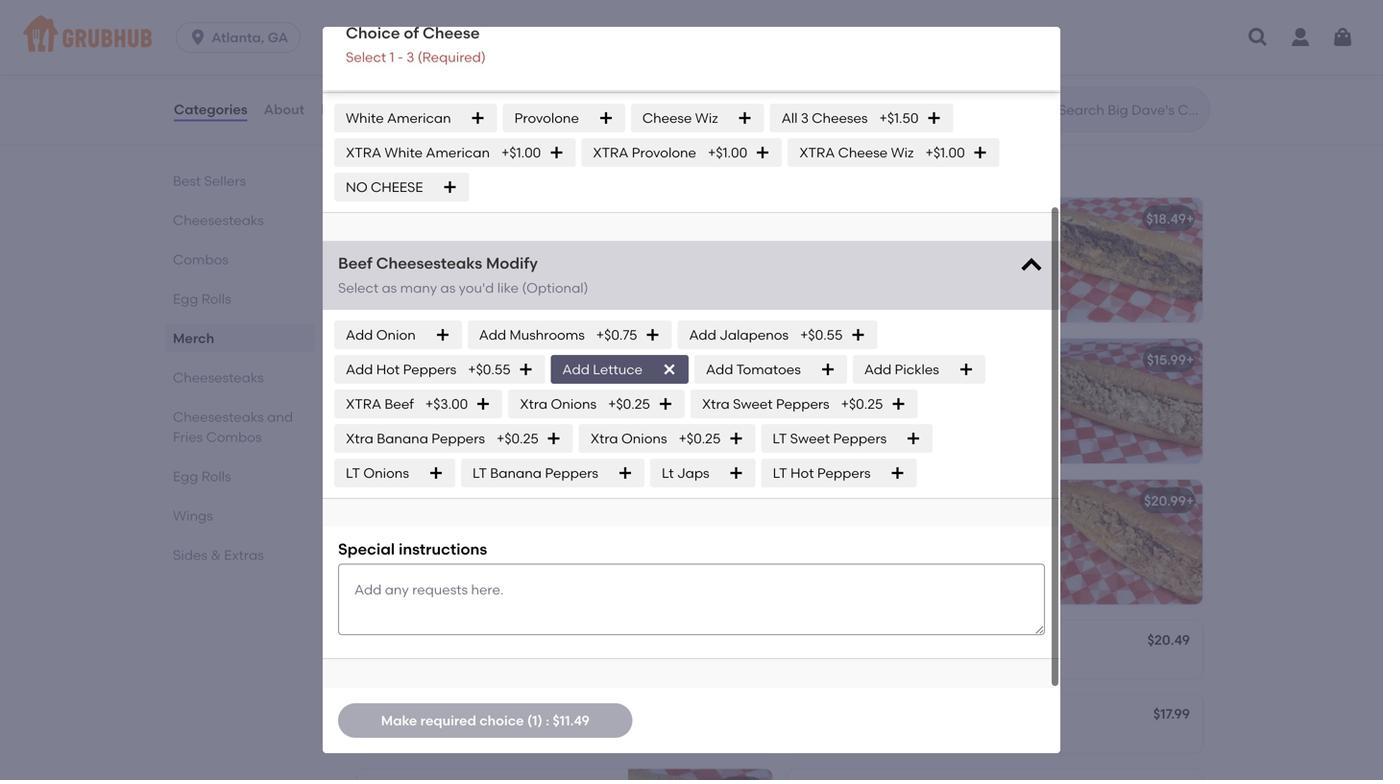 Task type: vqa. For each thing, say whether or not it's contained in the screenshot.
:
yes



Task type: locate. For each thing, give the bounding box(es) containing it.
+ for $20.99 +
[[1186, 493, 1194, 509]]

whiz. inside 10" amoroso's roll loaded with seasoned ribeye and choice of white american, provolone or cheese whiz.
[[799, 296, 834, 313]]

dave's for 10" dave's way beef
[[823, 634, 867, 651]]

1 vertical spatial american,
[[838, 418, 905, 434]]

cole
[[568, 68, 598, 85]]

0 vertical spatial rolls
[[201, 291, 231, 307]]

0 vertical spatial or
[[938, 277, 951, 293]]

amoroso's
[[821, 238, 890, 254], [821, 379, 890, 395]]

sweet down add tomatoes
[[733, 396, 773, 412]]

$15.99 +
[[1147, 352, 1194, 368]]

roll inside '10" amorosa roll loaded with grilled salmon and choice of white american, provolone or cheese whiz.'
[[884, 520, 904, 537]]

1 6" from the top
[[369, 211, 383, 227]]

0 vertical spatial +$0.55
[[800, 327, 843, 343]]

choice of cheese select 1 - 3 (required) up magazine
[[346, 24, 486, 65]]

with inside 10" amoroso's roll loaded with seasoned chicken and choice of white american, provolone or cheese whiz.
[[965, 379, 992, 395]]

with
[[965, 238, 992, 254], [965, 379, 992, 395], [956, 520, 984, 537]]

add left the lettuce
[[562, 362, 590, 378]]

american, inside 10" amoroso's roll loaded with seasoned ribeye and choice of white american, provolone or cheese whiz.
[[799, 277, 867, 293]]

peppers for xtra sweet peppers
[[776, 396, 829, 412]]

+$0.25 up lt banana peppers
[[497, 431, 539, 447]]

1 +$1.00 from the left
[[501, 145, 541, 161]]

1 vertical spatial merch
[[173, 330, 214, 347]]

1 horizontal spatial as
[[440, 280, 456, 296]]

2 vertical spatial with
[[956, 520, 984, 537]]

way up 6" dave's way chicken
[[434, 634, 463, 651]]

2 horizontal spatial +$1.00
[[925, 145, 965, 161]]

1 10" from the top
[[799, 211, 819, 227]]

0 horizontal spatial wiz
[[695, 110, 718, 126]]

(required)
[[417, 49, 486, 65], [410, 63, 478, 79]]

lt for lt banana peppers
[[472, 465, 487, 482]]

0 vertical spatial $11.49
[[718, 209, 755, 225]]

10" inside 10" amoroso's roll loaded with seasoned chicken and choice of white american, provolone or cheese whiz.
[[799, 379, 818, 395]]

1 horizontal spatial $11.49
[[718, 209, 755, 225]]

1 egg rolls from the top
[[173, 291, 231, 307]]

10"
[[799, 211, 819, 227], [799, 238, 818, 254], [799, 352, 819, 368], [799, 379, 818, 395], [799, 493, 819, 509], [799, 520, 818, 537], [799, 634, 819, 651]]

add left onion
[[346, 327, 373, 343]]

banana down the xtra beef
[[377, 431, 428, 447]]

select up reviews
[[338, 63, 379, 79]]

banana for lt
[[490, 465, 542, 482]]

cheesesteak up ribeye
[[856, 211, 942, 227]]

search icon image
[[1028, 98, 1051, 121]]

loaded for 10" beef cheesesteak
[[916, 238, 962, 254]]

1 vertical spatial onions
[[621, 431, 667, 447]]

10" salmon cheesesteak
[[799, 493, 962, 509]]

10" for 10" dave's way beef
[[799, 634, 819, 651]]

10" down tomatoes
[[799, 379, 818, 395]]

+$0.55 for add jalapenos
[[800, 327, 843, 343]]

cheesesteak for 10" salmon cheesesteak
[[876, 493, 962, 509]]

lt down xtra banana peppers
[[346, 465, 360, 482]]

whiz. for salmon
[[799, 579, 834, 595]]

american down the white american
[[426, 145, 490, 161]]

cheesesteaks inside cheesesteaks and fries combos
[[173, 409, 264, 425]]

peppers for lt banana peppers
[[545, 465, 598, 482]]

make required choice (1) : $11.49
[[381, 713, 590, 729]]

6" up make
[[369, 634, 383, 651]]

cheese inside 10" amoroso's roll loaded with seasoned ribeye and choice of white american, provolone or cheese whiz.
[[954, 277, 1004, 293]]

roll inside 10" amoroso's roll loaded with seasoned ribeye and choice of white american, provolone or cheese whiz.
[[893, 238, 913, 254]]

onions down xtra banana peppers
[[363, 465, 409, 482]]

0 horizontal spatial banana
[[377, 431, 428, 447]]

provolone down cheese wiz
[[632, 145, 696, 161]]

way
[[434, 634, 463, 651], [870, 634, 900, 651], [434, 709, 463, 725]]

0 vertical spatial egg rolls
[[173, 291, 231, 307]]

1 vertical spatial with
[[965, 379, 992, 395]]

0 horizontal spatial sweet
[[733, 396, 773, 412]]

cheesesteak up chicken
[[880, 352, 966, 368]]

loaded inside 10" amoroso's roll loaded with seasoned ribeye and choice of white american, provolone or cheese whiz.
[[916, 238, 962, 254]]

10" up the salmon
[[799, 520, 818, 537]]

3 up magazine
[[406, 49, 414, 65]]

3 right the all
[[801, 110, 809, 126]]

+$1.00 down pinky
[[501, 145, 541, 161]]

cheesesteak up '10" amorosa roll loaded with grilled salmon and choice of white american, provolone or cheese whiz.'
[[876, 493, 962, 509]]

peppers for xtra banana peppers
[[432, 431, 485, 447]]

Search Big Dave's Cheesesteaks - Downtown search field
[[1056, 101, 1203, 119]]

+
[[755, 209, 763, 225], [1186, 211, 1194, 227], [755, 350, 763, 366], [1186, 352, 1194, 368], [755, 491, 763, 507], [1186, 493, 1194, 509]]

whiz. inside '10" amorosa roll loaded with grilled salmon and choice of white american, provolone or cheese whiz.'
[[799, 579, 834, 595]]

lt for lt hot peppers
[[773, 465, 787, 482]]

cheesesteaks up fries
[[173, 409, 264, 425]]

beef down '10" amorosa roll loaded with grilled salmon and choice of white american, provolone or cheese whiz.'
[[903, 634, 933, 651]]

0 horizontal spatial $11.49
[[553, 713, 590, 729]]

and inside 10" amoroso's roll loaded with seasoned ribeye and choice of white american, provolone or cheese whiz.
[[909, 257, 935, 274]]

6" for 6" salmon cheesesteak
[[369, 493, 383, 509]]

- up the white american
[[390, 63, 396, 79]]

chicken
[[865, 399, 916, 415]]

hot down add onion
[[376, 362, 400, 378]]

2 as from the left
[[440, 280, 456, 296]]

lt sweet peppers
[[773, 431, 887, 447]]

6" inside button
[[369, 709, 383, 725]]

loaded inside 10" amoroso's roll loaded with seasoned chicken and choice of white american, provolone or cheese whiz.
[[916, 379, 962, 395]]

2 vertical spatial roll
[[884, 520, 904, 537]]

american,
[[799, 277, 867, 293], [838, 418, 905, 434], [799, 559, 867, 576]]

xtra for xtra cheese wiz
[[799, 145, 835, 161]]

choice inside 10" amoroso's roll loaded with seasoned chicken and choice of white american, provolone or cheese whiz.
[[948, 399, 992, 415]]

wiz
[[695, 110, 718, 126], [891, 145, 914, 161]]

1 vertical spatial egg rolls
[[173, 469, 231, 485]]

wings
[[173, 508, 213, 524]]

7 10" from the top
[[799, 634, 819, 651]]

whiz. down chicken
[[852, 438, 886, 454]]

provolone down ribeye
[[870, 277, 934, 293]]

add for add tomatoes
[[706, 362, 733, 378]]

choice down 10" salmon cheesesteak
[[879, 540, 923, 556]]

loaded down 10" beef cheesesteak
[[916, 238, 962, 254]]

2 vertical spatial onions
[[363, 465, 409, 482]]

+$0.55 up tomatoes
[[800, 327, 843, 343]]

add hot peppers
[[346, 362, 456, 378]]

(required) for special instructions
[[417, 49, 486, 65]]

0 vertical spatial whiz.
[[799, 296, 834, 313]]

lt down lt sweet peppers
[[773, 465, 787, 482]]

1 horizontal spatial white
[[943, 540, 978, 556]]

select for special instructions
[[346, 49, 386, 65]]

0 horizontal spatial -
[[390, 63, 396, 79]]

0 vertical spatial sweet
[[733, 396, 773, 412]]

1 vertical spatial white
[[799, 418, 834, 434]]

add for add hot peppers
[[346, 362, 373, 378]]

add down add jalapenos on the top
[[706, 362, 733, 378]]

magazine
[[394, 68, 459, 85]]

lt down xtra sweet peppers
[[773, 431, 787, 447]]

1 horizontal spatial 1
[[389, 49, 394, 65]]

loaded inside '10" amorosa roll loaded with grilled salmon and choice of white american, provolone or cheese whiz.'
[[907, 520, 953, 537]]

amoroso's inside 10" amoroso's roll loaded with seasoned chicken and choice of white american, provolone or cheese whiz.
[[821, 379, 890, 395]]

+$1.00 for xtra white american
[[501, 145, 541, 161]]

xtra down add hot peppers
[[346, 396, 381, 412]]

10" for 10" salmon cheesesteak
[[799, 493, 819, 509]]

2 salmon from the left
[[823, 493, 873, 509]]

$13.99 +
[[716, 491, 763, 507]]

of inside '10" amorosa roll loaded with grilled salmon and choice of white american, provolone or cheese whiz.'
[[926, 540, 939, 556]]

4 6" from the top
[[369, 634, 383, 651]]

2 egg rolls from the top
[[173, 469, 231, 485]]

1 seasoned from the top
[[799, 257, 862, 274]]

1 horizontal spatial hot
[[790, 465, 814, 482]]

10" inside 10" amoroso's roll loaded with seasoned ribeye and choice of white american, provolone or cheese whiz.
[[799, 238, 818, 254]]

or
[[938, 277, 951, 293], [976, 418, 989, 434], [938, 559, 951, 576]]

1 salmon from the left
[[387, 493, 436, 509]]

best sellers
[[173, 173, 246, 189]]

choice of cheese select 1 - 3 (required) for cheese
[[338, 37, 478, 79]]

1 vertical spatial or
[[976, 418, 989, 434]]

2 seasoned from the top
[[799, 399, 862, 415]]

- for cheese
[[390, 63, 396, 79]]

0 vertical spatial loaded
[[916, 238, 962, 254]]

seasoned inside 10" amoroso's roll loaded with seasoned ribeye and choice of white american, provolone or cheese whiz.
[[799, 257, 862, 274]]

1 horizontal spatial wiz
[[891, 145, 914, 161]]

whiz. up tomatoes
[[799, 296, 834, 313]]

10" beef cheesesteak
[[799, 211, 942, 227]]

0 vertical spatial egg
[[173, 291, 198, 307]]

or inside 10" amoroso's roll loaded with seasoned chicken and choice of white american, provolone or cheese whiz.
[[976, 418, 989, 434]]

1 vertical spatial amoroso's
[[821, 379, 890, 395]]

6" dave's way chicken
[[369, 709, 521, 725]]

+$0.55 for add hot peppers
[[468, 362, 511, 378]]

3 +$1.00 from the left
[[925, 145, 965, 161]]

1 horizontal spatial chicken
[[467, 709, 521, 725]]

whiz. down the salmon
[[799, 579, 834, 595]]

choice for 10" beef cheesesteak
[[938, 257, 982, 274]]

6"
[[369, 211, 383, 227], [369, 352, 383, 368], [369, 493, 383, 509], [369, 634, 383, 651], [369, 709, 383, 725]]

with inside '10" amorosa roll loaded with grilled salmon and choice of white american, provolone or cheese whiz.'
[[956, 520, 984, 537]]

beef inside beef cheesesteaks modify select as many as you'd like (optional)
[[338, 254, 372, 273]]

sweet up lt hot peppers
[[790, 431, 830, 447]]

amoroso's inside 10" amoroso's roll loaded with seasoned ribeye and choice of white american, provolone or cheese whiz.
[[821, 238, 890, 254]]

or inside 10" amoroso's roll loaded with seasoned ribeye and choice of white american, provolone or cheese whiz.
[[938, 277, 951, 293]]

cheese inside '10" amorosa roll loaded with grilled salmon and choice of white american, provolone or cheese whiz.'
[[954, 559, 1004, 576]]

1 vertical spatial roll
[[893, 379, 913, 395]]

mushrooms
[[509, 327, 585, 343]]

2 vertical spatial whiz.
[[799, 579, 834, 595]]

sweet for xtra
[[733, 396, 773, 412]]

select up the jet in the left of the page
[[346, 49, 386, 65]]

no
[[346, 179, 367, 196]]

amoroso's down 10" beef cheesesteak
[[821, 238, 890, 254]]

as
[[382, 280, 397, 296], [440, 280, 456, 296]]

chicken left "(1)"
[[467, 709, 521, 725]]

2 horizontal spatial chicken
[[823, 352, 877, 368]]

ga
[[268, 29, 288, 46]]

with for 10" chicken cheesesteak
[[965, 379, 992, 395]]

as left "many"
[[382, 280, 397, 296]]

10" for 10" beef cheesesteak
[[799, 211, 819, 227]]

dave's
[[387, 634, 431, 651], [823, 634, 867, 651], [387, 709, 431, 725]]

of inside 10" amoroso's roll loaded with seasoned ribeye and choice of white american, provolone or cheese whiz.
[[985, 257, 998, 274]]

of for $13.99 +
[[926, 540, 939, 556]]

or inside '10" amorosa roll loaded with grilled salmon and choice of white american, provolone or cheese whiz.'
[[938, 559, 951, 576]]

jet magazine featuring pinky cole
[[369, 68, 598, 85]]

1 horizontal spatial -
[[397, 49, 403, 65]]

choice inside '10" amorosa roll loaded with grilled salmon and choice of white american, provolone or cheese whiz.'
[[879, 540, 923, 556]]

$15.99
[[1147, 352, 1186, 368]]

2 vertical spatial white
[[943, 540, 978, 556]]

cheesesteak for 6" salmon cheesesteak
[[440, 493, 526, 509]]

add
[[346, 327, 373, 343], [479, 327, 506, 343], [689, 327, 716, 343], [346, 362, 373, 378], [562, 362, 590, 378], [706, 362, 733, 378], [864, 362, 891, 378]]

0 vertical spatial american,
[[799, 277, 867, 293]]

way for 6" dave's way beef
[[434, 634, 463, 651]]

lt hot peppers
[[773, 465, 871, 482]]

onion
[[376, 327, 416, 343]]

add for add pickles
[[864, 362, 891, 378]]

1 horizontal spatial salmon
[[823, 493, 873, 509]]

1 horizontal spatial merch
[[353, 10, 417, 35]]

3 10" from the top
[[799, 352, 819, 368]]

0 vertical spatial with
[[965, 238, 992, 254]]

1 vertical spatial egg
[[173, 469, 198, 485]]

1 amoroso's from the top
[[821, 238, 890, 254]]

10" down 10" beef cheesesteak
[[799, 238, 818, 254]]

5 6" from the top
[[369, 709, 383, 725]]

provolone down chicken
[[908, 418, 973, 434]]

white
[[1001, 257, 1036, 274], [799, 418, 834, 434], [943, 540, 978, 556]]

1 vertical spatial +$0.55
[[468, 362, 511, 378]]

10" amorosa roll loaded with grilled salmon and choice of white american, provolone or cheese whiz.
[[799, 520, 1027, 595]]

0 vertical spatial white
[[1001, 257, 1036, 274]]

white down the white american
[[385, 145, 423, 161]]

loaded for 10" chicken cheesesteak
[[916, 379, 962, 395]]

provolone down amorosa
[[870, 559, 934, 576]]

as left you'd
[[440, 280, 456, 296]]

extras
[[224, 547, 264, 564]]

xtra onions
[[520, 396, 597, 412], [590, 431, 667, 447]]

american, down the salmon
[[799, 559, 867, 576]]

many
[[400, 280, 437, 296]]

2 vertical spatial loaded
[[907, 520, 953, 537]]

american, inside '10" amorosa roll loaded with grilled salmon and choice of white american, provolone or cheese whiz.'
[[799, 559, 867, 576]]

add tomatoes
[[706, 362, 801, 378]]

xtra down all 3 cheeses
[[799, 145, 835, 161]]

2 horizontal spatial white
[[1001, 257, 1036, 274]]

rolls
[[201, 291, 231, 307], [201, 469, 231, 485]]

onions down the add lettuce
[[551, 396, 597, 412]]

0 horizontal spatial +$0.55
[[468, 362, 511, 378]]

0 horizontal spatial white
[[346, 110, 384, 126]]

cheesesteak for 10" chicken cheesesteak
[[880, 352, 966, 368]]

seasoned inside 10" amoroso's roll loaded with seasoned chicken and choice of white american, provolone or cheese whiz.
[[799, 399, 862, 415]]

10" up xtra sweet peppers
[[799, 352, 819, 368]]

salmon down lt onions
[[387, 493, 436, 509]]

1 horizontal spatial white
[[385, 145, 423, 161]]

1 vertical spatial american
[[426, 145, 490, 161]]

1 vertical spatial rolls
[[201, 469, 231, 485]]

svg image inside "atlanta, ga" button
[[188, 28, 208, 47]]

roll down 10" salmon cheesesteak
[[884, 520, 904, 537]]

0 vertical spatial roll
[[893, 238, 913, 254]]

seasoned
[[799, 257, 862, 274], [799, 399, 862, 415]]

- up magazine
[[397, 49, 403, 65]]

cheesesteak
[[420, 211, 506, 227], [856, 211, 942, 227], [444, 352, 530, 368], [880, 352, 966, 368], [440, 493, 526, 509], [876, 493, 962, 509]]

and inside cheesesteaks and fries combos
[[267, 409, 293, 425]]

with for 10" salmon cheesesteak
[[956, 520, 984, 537]]

dave's inside button
[[387, 709, 431, 725]]

salmon
[[387, 493, 436, 509], [823, 493, 873, 509]]

cheese
[[423, 24, 480, 42], [415, 37, 472, 56], [642, 110, 692, 126], [838, 145, 888, 161], [954, 277, 1004, 293], [799, 438, 849, 454], [954, 559, 1004, 576]]

white inside 10" amoroso's roll loaded with seasoned chicken and choice of white american, provolone or cheese whiz.
[[799, 418, 834, 434]]

provolone inside 10" amoroso's roll loaded with seasoned chicken and choice of white american, provolone or cheese whiz.
[[908, 418, 973, 434]]

choice right ribeye
[[938, 257, 982, 274]]

lt
[[773, 431, 787, 447], [346, 465, 360, 482], [472, 465, 487, 482], [773, 465, 787, 482]]

add pickles
[[864, 362, 939, 378]]

1 up the jet in the left of the page
[[389, 49, 394, 65]]

0 vertical spatial seasoned
[[799, 257, 862, 274]]

4 10" from the top
[[799, 379, 818, 395]]

wiz up xtra provolone
[[695, 110, 718, 126]]

2 10" from the top
[[799, 238, 818, 254]]

6" chicken cheesesteak
[[369, 352, 530, 368]]

white for 10" amorosa roll loaded with grilled salmon and choice of white american, provolone or cheese whiz.
[[943, 540, 978, 556]]

$10.49 +
[[715, 350, 763, 366]]

2 horizontal spatial onions
[[621, 431, 667, 447]]

and
[[909, 257, 935, 274], [919, 399, 945, 415], [267, 409, 293, 425], [850, 540, 876, 556]]

cheesesteaks and fries combos
[[173, 409, 293, 446]]

svg image
[[1247, 26, 1270, 49], [1331, 26, 1354, 49], [470, 111, 486, 126], [549, 145, 564, 161], [755, 145, 770, 161], [442, 180, 458, 195], [850, 328, 866, 343], [662, 362, 677, 377], [820, 362, 835, 377], [476, 397, 491, 412], [891, 397, 906, 412], [729, 466, 744, 481]]

3 right the jet in the left of the page
[[399, 63, 407, 79]]

0 horizontal spatial hot
[[376, 362, 400, 378]]

1 vertical spatial banana
[[490, 465, 542, 482]]

way inside button
[[434, 709, 463, 725]]

1 vertical spatial loaded
[[916, 379, 962, 395]]

loaded down pickles
[[916, 379, 962, 395]]

0 horizontal spatial chicken
[[387, 352, 441, 368]]

tomatoes
[[736, 362, 801, 378]]

banana up the 6" salmon cheesesteak
[[490, 465, 542, 482]]

+$0.25
[[608, 396, 650, 412], [841, 396, 883, 412], [497, 431, 539, 447], [679, 431, 721, 447]]

2 vertical spatial or
[[938, 559, 951, 576]]

1 horizontal spatial onions
[[551, 396, 597, 412]]

add down 'like'
[[479, 327, 506, 343]]

0 vertical spatial amoroso's
[[821, 238, 890, 254]]

roll up ribeye
[[893, 238, 913, 254]]

main navigation navigation
[[0, 0, 1383, 75]]

whiz. inside 10" amoroso's roll loaded with seasoned chicken and choice of white american, provolone or cheese whiz.
[[852, 438, 886, 454]]

6 10" from the top
[[799, 520, 818, 537]]

roll for chicken
[[893, 379, 913, 395]]

:
[[546, 713, 549, 729]]

+$0.25 down the lettuce
[[608, 396, 650, 412]]

6" dave's way salmon image
[[628, 770, 772, 781]]

merch
[[353, 10, 417, 35], [173, 330, 214, 347]]

xtra up lt banana peppers
[[520, 396, 548, 412]]

+$1.00 right xtra cheese wiz at top
[[925, 145, 965, 161]]

10" down lt hot peppers
[[799, 493, 819, 509]]

0 vertical spatial banana
[[377, 431, 428, 447]]

onions up lt
[[621, 431, 667, 447]]

choice for 10" salmon cheesesteak
[[879, 540, 923, 556]]

1 horizontal spatial +$1.00
[[708, 145, 747, 161]]

1 rolls from the top
[[201, 291, 231, 307]]

combos right fries
[[206, 429, 262, 446]]

choice of cheese select 1 - 3 (required) for special
[[346, 24, 486, 65]]

2 amoroso's from the top
[[821, 379, 890, 395]]

cheesesteak down lt banana peppers
[[440, 493, 526, 509]]

provolone inside 10" amoroso's roll loaded with seasoned ribeye and choice of white american, provolone or cheese whiz.
[[870, 277, 934, 293]]

1 vertical spatial sweet
[[790, 431, 830, 447]]

2 vertical spatial american,
[[799, 559, 867, 576]]

amoroso's down 10" chicken cheesesteak
[[821, 379, 890, 395]]

+$1.00
[[501, 145, 541, 161], [708, 145, 747, 161], [925, 145, 965, 161]]

way for 10" dave's way beef
[[870, 634, 900, 651]]

0 vertical spatial hot
[[376, 362, 400, 378]]

beef down add hot peppers
[[385, 396, 414, 412]]

and inside '10" amorosa roll loaded with grilled salmon and choice of white american, provolone or cheese whiz.'
[[850, 540, 876, 556]]

10" right $13.49
[[799, 634, 819, 651]]

whiz. for ribeye
[[799, 296, 834, 313]]

1 horizontal spatial +$0.55
[[800, 327, 843, 343]]

peppers
[[403, 362, 456, 378], [776, 396, 829, 412], [432, 431, 485, 447], [833, 431, 887, 447], [545, 465, 598, 482], [817, 465, 871, 482]]

cheesesteaks up "many"
[[376, 254, 482, 273]]

3 for cheese
[[399, 63, 407, 79]]

white inside '10" amorosa roll loaded with grilled salmon and choice of white american, provolone or cheese whiz.'
[[943, 540, 978, 556]]

choice inside 10" amoroso's roll loaded with seasoned ribeye and choice of white american, provolone or cheese whiz.
[[938, 257, 982, 274]]

cheesesteak up beef cheesesteaks modify select as many as you'd like (optional)
[[420, 211, 506, 227]]

10" amoroso's roll loaded with seasoned chicken and choice of white american, provolone or cheese whiz.
[[799, 379, 1008, 454]]

2 6" from the top
[[369, 352, 383, 368]]

roll for ribeye
[[893, 238, 913, 254]]

6" down no cheese
[[369, 211, 383, 227]]

xtra for xtra beef
[[346, 396, 381, 412]]

2 +$1.00 from the left
[[708, 145, 747, 161]]

3
[[406, 49, 414, 65], [399, 63, 407, 79], [801, 110, 809, 126]]

3 6" from the top
[[369, 493, 383, 509]]

+$0.55 down "add mushrooms"
[[468, 362, 511, 378]]

0 horizontal spatial +$1.00
[[501, 145, 541, 161]]

1 vertical spatial combos
[[206, 429, 262, 446]]

with inside 10" amoroso's roll loaded with seasoned ribeye and choice of white american, provolone or cheese whiz.
[[965, 238, 992, 254]]

loaded down 10" salmon cheesesteak
[[907, 520, 953, 537]]

with for 10" beef cheesesteak
[[965, 238, 992, 254]]

(required) right the jet in the left of the page
[[410, 63, 478, 79]]

5 10" from the top
[[799, 493, 819, 509]]

add for add onion
[[346, 327, 373, 343]]

1 vertical spatial whiz.
[[852, 438, 886, 454]]

salmon up amorosa
[[823, 493, 873, 509]]

&
[[211, 547, 221, 564]]

combos
[[173, 252, 228, 268], [206, 429, 262, 446]]

10" chicken cheesesteak
[[799, 352, 966, 368]]

1 vertical spatial seasoned
[[799, 399, 862, 415]]

add up the xtra beef
[[346, 362, 373, 378]]

xtra
[[346, 145, 381, 161], [593, 145, 628, 161], [799, 145, 835, 161], [346, 396, 381, 412]]

cheesesteaks inside beef cheesesteaks modify select as many as you'd like (optional)
[[376, 254, 482, 273]]

0 horizontal spatial as
[[382, 280, 397, 296]]

1 vertical spatial $11.49
[[553, 713, 590, 729]]

hot for add
[[376, 362, 400, 378]]

1 left magazine
[[382, 63, 387, 79]]

american, for chicken
[[838, 418, 905, 434]]

6" down add onion
[[369, 352, 383, 368]]

+ for $10.49 +
[[755, 350, 763, 366]]

amorosa
[[821, 520, 881, 537]]

1 horizontal spatial banana
[[490, 465, 542, 482]]

american, inside 10" amoroso's roll loaded with seasoned chicken and choice of white american, provolone or cheese whiz.
[[838, 418, 905, 434]]

1 for cheese
[[382, 63, 387, 79]]

wiz down +$1.50
[[891, 145, 914, 161]]

(required) for cheese wiz
[[410, 63, 478, 79]]

2 egg from the top
[[173, 469, 198, 485]]

lt up the 6" salmon cheesesteak
[[472, 465, 487, 482]]

chicken down onion
[[387, 352, 441, 368]]

chicken up chicken
[[823, 352, 877, 368]]

6" down lt onions
[[369, 493, 383, 509]]

$11.49 +
[[718, 209, 763, 225]]

0 horizontal spatial 1
[[382, 63, 387, 79]]

choice right chicken
[[948, 399, 992, 415]]

provolone inside '10" amorosa roll loaded with grilled salmon and choice of white american, provolone or cheese whiz.'
[[870, 559, 934, 576]]

add for add lettuce
[[562, 362, 590, 378]]

choice
[[938, 257, 982, 274], [948, 399, 992, 415], [879, 540, 923, 556], [479, 713, 524, 729]]

peppers for lt sweet peppers
[[833, 431, 887, 447]]

of inside 10" amoroso's roll loaded with seasoned chicken and choice of white american, provolone or cheese whiz.
[[996, 399, 1008, 415]]

1 vertical spatial hot
[[790, 465, 814, 482]]

cheesesteaks
[[353, 153, 495, 177], [173, 212, 264, 229], [376, 254, 482, 273], [173, 370, 264, 386], [173, 409, 264, 425]]

roll inside 10" amoroso's roll loaded with seasoned chicken and choice of white american, provolone or cheese whiz.
[[893, 379, 913, 395]]

0 vertical spatial merch
[[353, 10, 417, 35]]

select up add onion
[[338, 280, 379, 296]]

0 horizontal spatial white
[[799, 418, 834, 434]]

white inside 10" amoroso's roll loaded with seasoned ribeye and choice of white american, provolone or cheese whiz.
[[1001, 257, 1036, 274]]

10" beef cheesesteak image
[[1058, 198, 1202, 323]]

provolone
[[514, 110, 579, 126], [632, 145, 696, 161], [870, 277, 934, 293], [908, 418, 973, 434], [870, 559, 934, 576]]

6" left required
[[369, 709, 383, 725]]

1 horizontal spatial sweet
[[790, 431, 830, 447]]

10" inside '10" amorosa roll loaded with grilled salmon and choice of white american, provolone or cheese whiz.'
[[799, 520, 818, 537]]

0 vertical spatial white
[[346, 110, 384, 126]]

svg image
[[188, 28, 208, 47], [598, 111, 614, 126], [737, 111, 753, 126], [926, 111, 942, 126], [973, 145, 988, 161], [1018, 253, 1045, 280], [435, 328, 450, 343], [645, 328, 660, 343], [518, 362, 534, 377], [958, 362, 974, 377], [658, 397, 673, 412], [546, 431, 562, 447], [728, 431, 744, 447], [906, 431, 921, 447], [428, 466, 444, 481], [618, 466, 633, 481], [890, 466, 905, 481]]

10" chicken cheesesteak image
[[1058, 339, 1202, 464]]

+$0.25 up japs
[[679, 431, 721, 447]]

american, down ribeye
[[799, 277, 867, 293]]

grilled
[[987, 520, 1027, 537]]

0 horizontal spatial merch
[[173, 330, 214, 347]]

0 horizontal spatial salmon
[[387, 493, 436, 509]]

and inside 10" amoroso's roll loaded with seasoned chicken and choice of white american, provolone or cheese whiz.
[[919, 399, 945, 415]]

sweet for lt
[[790, 431, 830, 447]]

whiz.
[[799, 296, 834, 313], [852, 438, 886, 454], [799, 579, 834, 595]]



Task type: describe. For each thing, give the bounding box(es) containing it.
lt japs
[[662, 465, 709, 482]]

cheesesteak for 10" beef cheesesteak
[[856, 211, 942, 227]]

sellers
[[204, 173, 246, 189]]

banana for xtra
[[377, 431, 428, 447]]

$20.99 +
[[1144, 493, 1194, 509]]

6" salmon cheesesteak
[[369, 493, 526, 509]]

0 horizontal spatial onions
[[363, 465, 409, 482]]

1 for special
[[389, 49, 394, 65]]

$17.99
[[1153, 707, 1190, 723]]

beef up make required choice (1) : $11.49
[[467, 634, 497, 651]]

$20.49
[[1147, 632, 1190, 649]]

cheesesteak for 6" beef cheesesteak
[[420, 211, 506, 227]]

provolone for $11.49 +
[[870, 277, 934, 293]]

add for add mushrooms
[[479, 327, 506, 343]]

lt
[[662, 465, 674, 482]]

10" salmon cheesesteak image
[[1058, 480, 1202, 605]]

no cheese
[[346, 179, 423, 196]]

you'd
[[459, 280, 494, 296]]

reviews button
[[320, 75, 375, 144]]

lettuce
[[593, 362, 643, 378]]

or for 10" beef cheesesteak
[[938, 277, 951, 293]]

chicken for 10"
[[823, 352, 877, 368]]

reviews
[[321, 101, 374, 118]]

sides
[[173, 547, 207, 564]]

beef cheesesteaks modify select as many as you'd like (optional)
[[338, 254, 588, 296]]

cheese wiz
[[642, 110, 718, 126]]

lt for lt onions
[[346, 465, 360, 482]]

0 vertical spatial xtra onions
[[520, 396, 597, 412]]

1 vertical spatial xtra onions
[[590, 431, 667, 447]]

american, for ribeye
[[799, 277, 867, 293]]

white for 10" amoroso's roll loaded with seasoned ribeye and choice of white american, provolone or cheese whiz.
[[1001, 257, 1036, 274]]

+ for $15.99 +
[[1186, 352, 1194, 368]]

peppers for lt hot peppers
[[817, 465, 871, 482]]

cheesesteaks up cheese
[[353, 153, 495, 177]]

jet magazine featuring pinky cole button
[[357, 55, 772, 113]]

3 for special
[[406, 49, 414, 65]]

xtra sweet peppers
[[702, 396, 829, 412]]

+$3.00
[[425, 396, 468, 412]]

10" amoroso's roll loaded with seasoned ribeye and choice of white american, provolone or cheese whiz.
[[799, 238, 1036, 313]]

Special instructions text field
[[338, 564, 1045, 636]]

cheeses
[[812, 110, 868, 126]]

+ for $18.49 +
[[1186, 211, 1194, 227]]

6" for 6" dave's way chicken
[[369, 709, 383, 725]]

0 vertical spatial combos
[[173, 252, 228, 268]]

10" for 10" amoroso's roll loaded with seasoned chicken and choice of white american, provolone or cheese whiz.
[[799, 379, 818, 395]]

6" for 6" chicken cheesesteak
[[369, 352, 383, 368]]

categories
[[174, 101, 247, 118]]

seasoned for chicken
[[799, 399, 862, 415]]

select inside beef cheesesteaks modify select as many as you'd like (optional)
[[338, 280, 379, 296]]

6" dave's way chicken button
[[357, 696, 772, 753]]

(optional)
[[522, 280, 588, 296]]

+$1.00 for xtra provolone
[[708, 145, 747, 161]]

provolone for $13.99 +
[[870, 559, 934, 576]]

whiz. for chicken
[[852, 438, 886, 454]]

white american
[[346, 110, 451, 126]]

beef down xtra cheese wiz at top
[[823, 211, 853, 227]]

and for $13.99 +
[[850, 540, 876, 556]]

xtra provolone
[[593, 145, 696, 161]]

special instructions
[[338, 540, 487, 559]]

provolone down pinky
[[514, 110, 579, 126]]

and for $11.49 +
[[909, 257, 935, 274]]

xtra for xtra provolone
[[593, 145, 628, 161]]

atlanta, ga
[[211, 29, 288, 46]]

dave's for 6" dave's way chicken
[[387, 709, 431, 725]]

xtra for xtra white american
[[346, 145, 381, 161]]

amoroso's for chicken
[[821, 379, 890, 395]]

of for $11.49 +
[[985, 257, 998, 274]]

about
[[264, 101, 305, 118]]

or for 10" chicken cheesesteak
[[976, 418, 989, 434]]

all 3 cheeses
[[782, 110, 868, 126]]

way for 6" dave's way chicken
[[434, 709, 463, 725]]

choice left "(1)"
[[479, 713, 524, 729]]

cheesesteak for 6" chicken cheesesteak
[[444, 352, 530, 368]]

jalapenos
[[720, 327, 789, 343]]

all
[[782, 110, 798, 126]]

of for $10.49 +
[[996, 399, 1008, 415]]

ribeye
[[865, 257, 905, 274]]

$18.49 +
[[1146, 211, 1194, 227]]

$17.99 button
[[788, 696, 1202, 753]]

modify
[[486, 254, 538, 273]]

10" dave's way beef
[[799, 634, 933, 651]]

beef down cheese
[[387, 211, 416, 227]]

roll for salmon
[[884, 520, 904, 537]]

6" for 6" dave's way beef
[[369, 634, 383, 651]]

1 vertical spatial wiz
[[891, 145, 914, 161]]

+$0.75
[[596, 327, 637, 343]]

+$1.50
[[879, 110, 919, 126]]

+ for $11.49 +
[[755, 209, 763, 225]]

american, for salmon
[[799, 559, 867, 576]]

add mushrooms
[[479, 327, 585, 343]]

(1)
[[527, 713, 542, 729]]

pickles
[[895, 362, 939, 378]]

salmon for 6"
[[387, 493, 436, 509]]

choice for cheese
[[338, 37, 392, 56]]

about button
[[263, 75, 305, 144]]

+$0.25 up lt sweet peppers
[[841, 396, 883, 412]]

xtra down $10.49
[[702, 396, 730, 412]]

cheesesteaks down sellers
[[173, 212, 264, 229]]

6" dave's way beef
[[369, 634, 497, 651]]

0 vertical spatial wiz
[[695, 110, 718, 126]]

1 vertical spatial white
[[385, 145, 423, 161]]

xtra down the add lettuce
[[590, 431, 618, 447]]

fries
[[173, 429, 203, 446]]

jet
[[369, 68, 390, 85]]

add for add jalapenos
[[689, 327, 716, 343]]

peppers for add hot peppers
[[403, 362, 456, 378]]

xtra banana peppers
[[346, 431, 485, 447]]

featuring
[[462, 68, 526, 85]]

+ for $13.99 +
[[755, 491, 763, 507]]

chicken for 6"
[[387, 352, 441, 368]]

+$1.00 for xtra cheese wiz
[[925, 145, 965, 161]]

10" for 10" amoroso's roll loaded with seasoned ribeye and choice of white american, provolone or cheese whiz.
[[799, 238, 818, 254]]

xtra white american
[[346, 145, 490, 161]]

1 egg from the top
[[173, 291, 198, 307]]

$13.49
[[720, 632, 760, 649]]

choice for special
[[346, 24, 400, 42]]

$20.99
[[1144, 493, 1186, 509]]

lt banana peppers
[[472, 465, 598, 482]]

$18.49
[[1146, 211, 1186, 227]]

salmon
[[799, 540, 847, 556]]

salmon for 10"
[[823, 493, 873, 509]]

$13.99
[[716, 491, 755, 507]]

hot for lt
[[790, 465, 814, 482]]

2 rolls from the top
[[201, 469, 231, 485]]

xtra beef
[[346, 396, 414, 412]]

10" for 10" chicken cheesesteak
[[799, 352, 819, 368]]

select for cheese wiz
[[338, 63, 379, 79]]

chicken inside button
[[467, 709, 521, 725]]

like
[[497, 280, 519, 296]]

and for $10.49 +
[[919, 399, 945, 415]]

cheesesteaks up cheesesteaks and fries combos
[[173, 370, 264, 386]]

add jalapenos
[[689, 327, 789, 343]]

provolone for $10.49 +
[[908, 418, 973, 434]]

lt onions
[[346, 465, 409, 482]]

combos inside cheesesteaks and fries combos
[[206, 429, 262, 446]]

cheese inside 10" amoroso's roll loaded with seasoned chicken and choice of white american, provolone or cheese whiz.
[[799, 438, 849, 454]]

lt for lt sweet peppers
[[773, 431, 787, 447]]

$10.49
[[715, 350, 755, 366]]

special
[[338, 540, 395, 559]]

sides & extras
[[173, 547, 264, 564]]

make
[[381, 713, 417, 729]]

instructions
[[399, 540, 487, 559]]

dave's for 6" dave's way beef
[[387, 634, 431, 651]]

1 as from the left
[[382, 280, 397, 296]]

0 vertical spatial american
[[387, 110, 451, 126]]

japs
[[677, 465, 709, 482]]

add lettuce
[[562, 362, 643, 378]]

amoroso's for ribeye
[[821, 238, 890, 254]]

6" beef cheesesteak
[[369, 211, 506, 227]]

choice for 10" chicken cheesesteak
[[948, 399, 992, 415]]

white for 10" amoroso's roll loaded with seasoned chicken and choice of white american, provolone or cheese whiz.
[[799, 418, 834, 434]]

- for special
[[397, 49, 403, 65]]

pinky
[[529, 68, 564, 85]]

atlanta,
[[211, 29, 264, 46]]

xtra up lt onions
[[346, 431, 373, 447]]

6" for 6" beef cheesesteak
[[369, 211, 383, 227]]

seasoned for ribeye
[[799, 257, 862, 274]]

xtra cheese wiz
[[799, 145, 914, 161]]

best
[[173, 173, 201, 189]]

0 vertical spatial onions
[[551, 396, 597, 412]]



